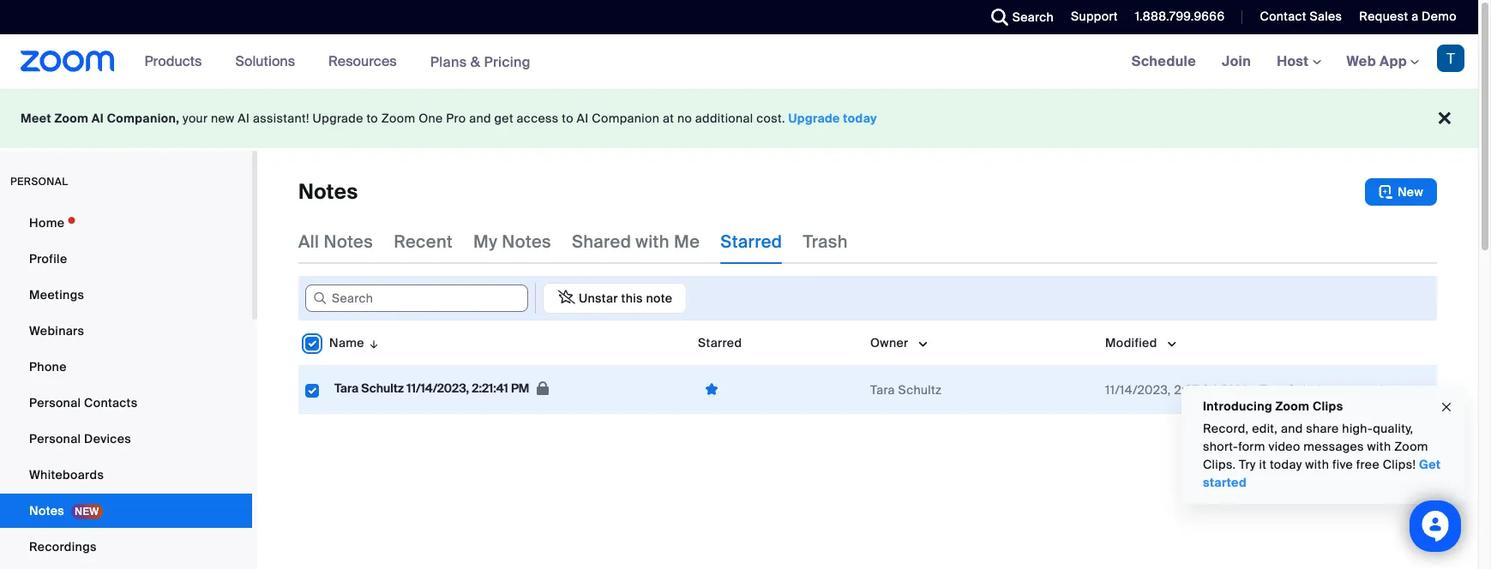Task type: vqa. For each thing, say whether or not it's contained in the screenshot.
Country/Region text field
no



Task type: locate. For each thing, give the bounding box(es) containing it.
all
[[299, 231, 319, 253]]

to right access
[[562, 111, 574, 126]]

zoom
[[54, 111, 89, 126], [382, 111, 416, 126], [1276, 399, 1310, 414], [1395, 439, 1429, 455]]

join link
[[1210, 34, 1265, 89]]

personal
[[29, 396, 81, 411], [29, 432, 81, 447]]

tara inside button
[[335, 381, 359, 397]]

starred inside tabs of all notes page tab list
[[721, 231, 783, 253]]

0 horizontal spatial ai
[[92, 111, 104, 126]]

with left me
[[636, 231, 670, 253]]

0 horizontal spatial tara
[[335, 381, 359, 397]]

your
[[183, 111, 208, 126]]

shared with me
[[572, 231, 700, 253]]

devices
[[84, 432, 131, 447]]

schultz down arrow down 'icon'
[[361, 381, 404, 397]]

2 horizontal spatial with
[[1368, 439, 1392, 455]]

2 personal from the top
[[29, 432, 81, 447]]

meetings link
[[0, 278, 252, 312]]

web
[[1347, 52, 1377, 70]]

home link
[[0, 206, 252, 240]]

to
[[367, 111, 378, 126], [562, 111, 574, 126]]

solutions
[[235, 52, 295, 70]]

1 horizontal spatial to
[[562, 111, 574, 126]]

upgrade
[[313, 111, 364, 126], [789, 111, 841, 126]]

tara schultz 11/14/2023, 2:21:41 pm
[[335, 381, 532, 397]]

personal contacts
[[29, 396, 138, 411]]

clips
[[1313, 399, 1344, 414]]

schultz up "clips"
[[1289, 382, 1332, 398]]

me
[[674, 231, 700, 253]]

0 horizontal spatial and
[[469, 111, 491, 126]]

schultz inside button
[[361, 381, 404, 397]]

pm up introducing
[[1222, 382, 1241, 398]]

schultz for tara schultz 11/14/2023, 2:21:41 pm
[[361, 381, 404, 397]]

meetings navigation
[[1119, 34, 1479, 90]]

1 horizontal spatial 11/14/2023,
[[1106, 382, 1172, 398]]

11/14/2023, down modified
[[1106, 382, 1172, 398]]

0 horizontal spatial 11/14/2023,
[[407, 381, 469, 397]]

2 horizontal spatial tara
[[1261, 382, 1285, 398]]

meetings
[[29, 287, 84, 303]]

web app
[[1347, 52, 1408, 70]]

notes up recordings
[[29, 504, 64, 519]]

1 horizontal spatial today
[[1271, 457, 1303, 473]]

with up free
[[1368, 439, 1392, 455]]

assistant!
[[253, 111, 310, 126]]

2 horizontal spatial ai
[[577, 111, 589, 126]]

0 vertical spatial today
[[844, 111, 878, 126]]

1 horizontal spatial and
[[1282, 421, 1304, 437]]

plans & pricing link
[[430, 53, 531, 71], [430, 53, 531, 71]]

app
[[1380, 52, 1408, 70]]

1 vertical spatial starred
[[698, 335, 742, 351]]

to down resources 'dropdown button'
[[367, 111, 378, 126]]

tara
[[335, 381, 359, 397], [871, 382, 896, 398], [1261, 382, 1285, 398]]

pm
[[511, 381, 530, 397], [1222, 382, 1241, 398]]

2 vertical spatial with
[[1306, 457, 1330, 473]]

join
[[1223, 52, 1252, 70]]

support link
[[1059, 0, 1123, 34], [1072, 9, 1119, 24]]

11/14/2023,
[[407, 381, 469, 397], [1106, 382, 1172, 398]]

personal for personal devices
[[29, 432, 81, 447]]

new
[[211, 111, 235, 126]]

ai left 'companion'
[[577, 111, 589, 126]]

personal devices link
[[0, 422, 252, 456]]

and inside the meet zoom ai companion, 'footer'
[[469, 111, 491, 126]]

zoom up clips!
[[1395, 439, 1429, 455]]

access
[[517, 111, 559, 126]]

3 ai from the left
[[577, 111, 589, 126]]

try
[[1240, 457, 1257, 473]]

all notes
[[299, 231, 373, 253]]

new button
[[1366, 178, 1438, 206]]

webinars link
[[0, 314, 252, 348]]

tara down name
[[335, 381, 359, 397]]

1 horizontal spatial tara
[[871, 382, 896, 398]]

notes inside personal menu menu
[[29, 504, 64, 519]]

personal down phone
[[29, 396, 81, 411]]

profile
[[29, 251, 67, 267]]

0 horizontal spatial schultz
[[361, 381, 404, 397]]

application containing name
[[299, 321, 1451, 427]]

upgrade down product information navigation
[[313, 111, 364, 126]]

0 horizontal spatial with
[[636, 231, 670, 253]]

started
[[1204, 475, 1247, 491]]

tara up "introducing zoom clips"
[[1261, 382, 1285, 398]]

ai
[[92, 111, 104, 126], [238, 111, 250, 126], [577, 111, 589, 126]]

1 vertical spatial today
[[1271, 457, 1303, 473]]

trash
[[803, 231, 848, 253]]

schedule
[[1132, 52, 1197, 70]]

1 vertical spatial and
[[1282, 421, 1304, 437]]

and inside the record, edit, and share high-quality, short-form video messages with zoom clips. try it today with five free clips!
[[1282, 421, 1304, 437]]

0 horizontal spatial pm
[[511, 381, 530, 397]]

free
[[1357, 457, 1381, 473]]

clips!
[[1384, 457, 1417, 473]]

personal
[[10, 175, 68, 189]]

0 vertical spatial starred
[[721, 231, 783, 253]]

personal up whiteboards
[[29, 432, 81, 447]]

notes right all in the top left of the page
[[324, 231, 373, 253]]

tara schultz 11/14/2023, 2:21:41 pm starred image
[[698, 382, 726, 398]]

more options for tara schultz 11/14/2023, 2:21:41 pm image
[[1395, 382, 1423, 398]]

1 horizontal spatial with
[[1306, 457, 1330, 473]]

0 vertical spatial and
[[469, 111, 491, 126]]

schultz down the owner
[[899, 382, 942, 398]]

starred up tara schultz 11/14/2023, 2:21:41 pm starred image at bottom left
[[698, 335, 742, 351]]

modified
[[1106, 335, 1158, 351]]

personal menu menu
[[0, 206, 252, 570]]

1 horizontal spatial upgrade
[[789, 111, 841, 126]]

1 horizontal spatial schultz
[[899, 382, 942, 398]]

unstar
[[579, 291, 618, 306]]

personal for personal contacts
[[29, 396, 81, 411]]

0 vertical spatial with
[[636, 231, 670, 253]]

11/14/2023, left "2:21:41" on the left of the page
[[407, 381, 469, 397]]

0 vertical spatial personal
[[29, 396, 81, 411]]

with down messages
[[1306, 457, 1330, 473]]

tabs of all notes page tab list
[[299, 220, 848, 264]]

tara down the owner
[[871, 382, 896, 398]]

Search text field
[[305, 285, 529, 312]]

1 ai from the left
[[92, 111, 104, 126]]

contact
[[1261, 9, 1307, 24]]

this
[[622, 291, 643, 306]]

by
[[1244, 382, 1258, 398]]

demo
[[1423, 9, 1458, 24]]

0 horizontal spatial to
[[367, 111, 378, 126]]

starred right me
[[721, 231, 783, 253]]

1 horizontal spatial pm
[[1222, 382, 1241, 398]]

&
[[471, 53, 481, 71]]

share
[[1307, 421, 1340, 437]]

get started link
[[1204, 457, 1442, 491]]

2 horizontal spatial schultz
[[1289, 382, 1332, 398]]

with inside tabs of all notes page tab list
[[636, 231, 670, 253]]

0 horizontal spatial upgrade
[[313, 111, 364, 126]]

and left get
[[469, 111, 491, 126]]

pricing
[[484, 53, 531, 71]]

1 horizontal spatial ai
[[238, 111, 250, 126]]

0 horizontal spatial today
[[844, 111, 878, 126]]

ai left companion,
[[92, 111, 104, 126]]

1 vertical spatial personal
[[29, 432, 81, 447]]

five
[[1333, 457, 1354, 473]]

and up video
[[1282, 421, 1304, 437]]

zoom right meet
[[54, 111, 89, 126]]

banner
[[0, 34, 1479, 90]]

1 personal from the top
[[29, 396, 81, 411]]

home
[[29, 215, 65, 231]]

personal contacts link
[[0, 386, 252, 420]]

tara schultz 11/14/2023, 2:21:41 pm button
[[329, 378, 555, 402]]

my notes
[[474, 231, 552, 253]]

additional
[[696, 111, 754, 126]]

with
[[636, 231, 670, 253], [1368, 439, 1392, 455], [1306, 457, 1330, 473]]

upgrade right the cost.
[[789, 111, 841, 126]]

arrow down image
[[365, 333, 380, 353]]

product information navigation
[[132, 34, 544, 90]]

pm inside tara schultz 11/14/2023, 2:21:41 pm button
[[511, 381, 530, 397]]

tara schultz
[[871, 382, 942, 398]]

pm right "2:21:41" on the left of the page
[[511, 381, 530, 397]]

banner containing products
[[0, 34, 1479, 90]]

2 to from the left
[[562, 111, 574, 126]]

products
[[145, 52, 202, 70]]

new
[[1398, 184, 1424, 200]]

ai right new
[[238, 111, 250, 126]]

2 upgrade from the left
[[789, 111, 841, 126]]

contact sales
[[1261, 9, 1343, 24]]

application
[[299, 321, 1451, 427], [1368, 377, 1431, 403]]



Task type: describe. For each thing, give the bounding box(es) containing it.
profile link
[[0, 242, 252, 276]]

search button
[[979, 0, 1059, 34]]

meet zoom ai companion, footer
[[0, 89, 1479, 148]]

get started
[[1204, 457, 1442, 491]]

close image
[[1441, 398, 1454, 417]]

meet
[[21, 111, 51, 126]]

1 vertical spatial with
[[1368, 439, 1392, 455]]

cost.
[[757, 111, 786, 126]]

unstar this note application
[[535, 283, 688, 314]]

notes link
[[0, 494, 252, 529]]

it
[[1260, 457, 1267, 473]]

search
[[1013, 9, 1054, 25]]

no
[[678, 111, 692, 126]]

plans
[[430, 53, 467, 71]]

my
[[474, 231, 498, 253]]

request
[[1360, 9, 1409, 24]]

high-
[[1343, 421, 1374, 437]]

get
[[1420, 457, 1442, 473]]

2:21:41
[[472, 381, 509, 397]]

request a demo
[[1360, 9, 1458, 24]]

short-
[[1204, 439, 1239, 455]]

get
[[495, 111, 514, 126]]

support
[[1072, 9, 1119, 24]]

pro
[[446, 111, 466, 126]]

tara for tara schultz 11/14/2023, 2:21:41 pm
[[335, 381, 359, 397]]

11/14/2023, inside button
[[407, 381, 469, 397]]

one
[[419, 111, 443, 126]]

zoom inside the record, edit, and share high-quality, short-form video messages with zoom clips. try it today with five free clips!
[[1395, 439, 1429, 455]]

companion
[[592, 111, 660, 126]]

personal devices
[[29, 432, 131, 447]]

11/14/2023, 2:27:04 pm by tara schultz
[[1106, 382, 1332, 398]]

2:27:04
[[1175, 382, 1219, 398]]

host
[[1278, 52, 1313, 70]]

recent
[[394, 231, 453, 253]]

whiteboards
[[29, 468, 104, 483]]

contacts
[[84, 396, 138, 411]]

1 to from the left
[[367, 111, 378, 126]]

profile picture image
[[1438, 45, 1465, 72]]

recordings link
[[0, 530, 252, 565]]

zoom logo image
[[21, 51, 115, 72]]

a
[[1412, 9, 1419, 24]]

video
[[1269, 439, 1301, 455]]

upgrade today link
[[789, 111, 878, 126]]

phone link
[[0, 350, 252, 384]]

web app button
[[1347, 52, 1420, 70]]

whiteboards link
[[0, 458, 252, 492]]

share image
[[1368, 382, 1395, 398]]

webinars
[[29, 323, 84, 339]]

schultz for tara schultz
[[899, 382, 942, 398]]

solutions button
[[235, 34, 303, 89]]

owner
[[871, 335, 909, 351]]

schedule link
[[1119, 34, 1210, 89]]

note
[[646, 291, 673, 306]]

2 ai from the left
[[238, 111, 250, 126]]

at
[[663, 111, 675, 126]]

record,
[[1204, 421, 1250, 437]]

record, edit, and share high-quality, short-form video messages with zoom clips. try it today with five free clips!
[[1204, 421, 1429, 473]]

zoom left "clips"
[[1276, 399, 1310, 414]]

clips.
[[1204, 457, 1237, 473]]

quality,
[[1374, 421, 1414, 437]]

meet zoom ai companion, your new ai assistant! upgrade to zoom one pro and get access to ai companion at no additional cost. upgrade today
[[21, 111, 878, 126]]

phone
[[29, 359, 67, 375]]

tara for tara schultz
[[871, 382, 896, 398]]

plans & pricing
[[430, 53, 531, 71]]

unstar this note button
[[543, 283, 688, 314]]

edit,
[[1253, 421, 1279, 437]]

host button
[[1278, 52, 1322, 70]]

introducing zoom clips
[[1204, 399, 1344, 414]]

companion,
[[107, 111, 180, 126]]

messages
[[1304, 439, 1365, 455]]

notes right my
[[502, 231, 552, 253]]

name
[[329, 335, 365, 351]]

resources
[[329, 52, 397, 70]]

shared
[[572, 231, 632, 253]]

notes up all notes
[[299, 178, 358, 205]]

unstar this note
[[579, 291, 673, 306]]

products button
[[145, 34, 210, 89]]

today inside the meet zoom ai companion, 'footer'
[[844, 111, 878, 126]]

today inside the record, edit, and share high-quality, short-form video messages with zoom clips. try it today with five free clips!
[[1271, 457, 1303, 473]]

zoom left the one
[[382, 111, 416, 126]]

introducing
[[1204, 399, 1273, 414]]

1.888.799.9666
[[1136, 9, 1226, 24]]

1 upgrade from the left
[[313, 111, 364, 126]]

sales
[[1311, 9, 1343, 24]]

resources button
[[329, 34, 405, 89]]



